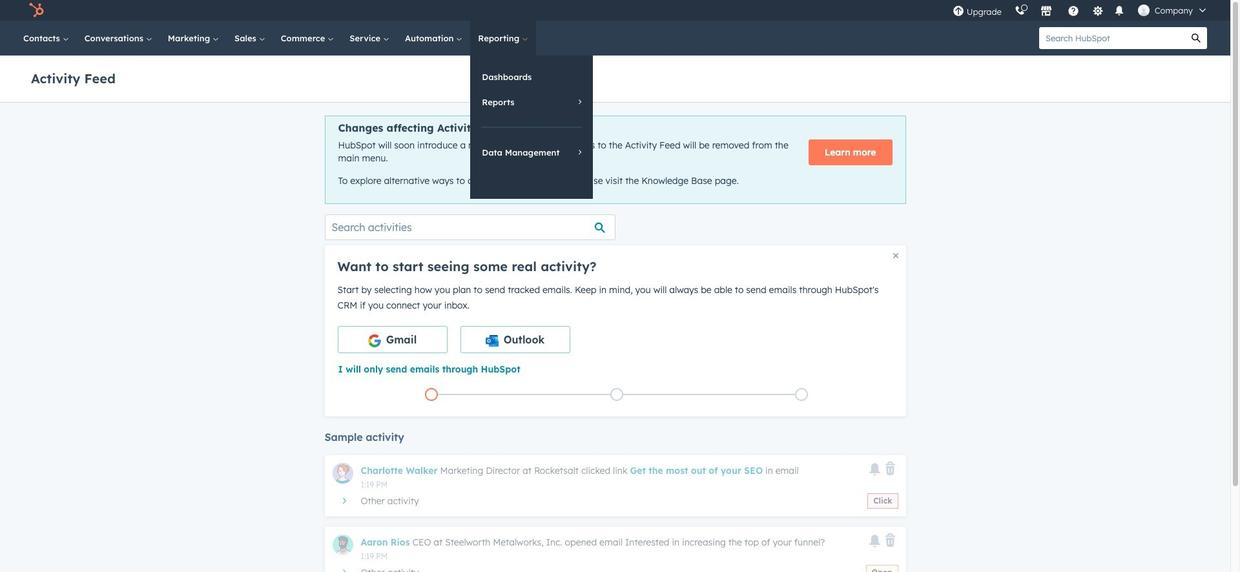 Task type: describe. For each thing, give the bounding box(es) containing it.
close image
[[893, 253, 898, 258]]

onboarding.steps.finalstep.title image
[[798, 392, 805, 399]]

marketplaces image
[[1040, 6, 1052, 17]]

Search activities search field
[[325, 214, 615, 240]]



Task type: locate. For each thing, give the bounding box(es) containing it.
reporting menu
[[470, 56, 593, 199]]

menu
[[946, 0, 1215, 21]]

onboarding.steps.sendtrackedemailingmail.title image
[[613, 392, 620, 399]]

list
[[339, 385, 894, 404]]

jacob simon image
[[1138, 5, 1150, 16]]

Search HubSpot search field
[[1039, 27, 1185, 49]]

None checkbox
[[338, 326, 447, 353], [460, 326, 570, 353], [338, 326, 447, 353], [460, 326, 570, 353]]



Task type: vqa. For each thing, say whether or not it's contained in the screenshot.
Marketplaces image
yes



